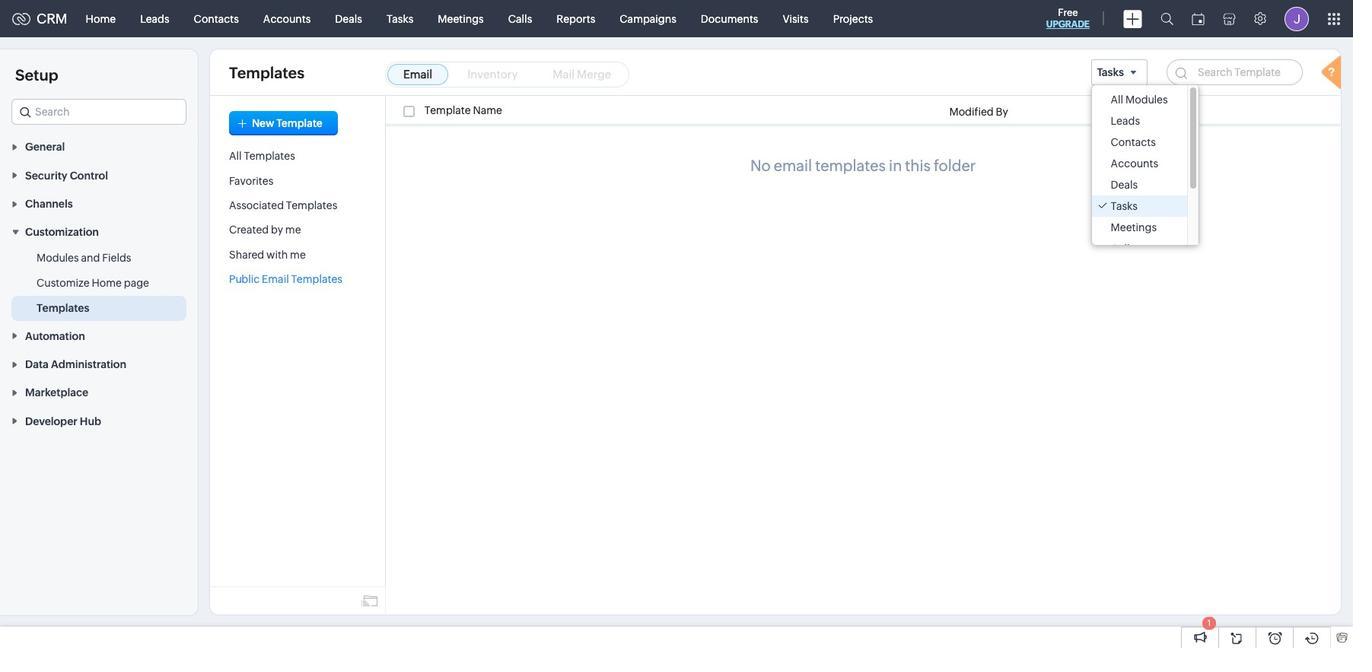 Task type: describe. For each thing, give the bounding box(es) containing it.
new template
[[252, 117, 323, 129]]

me for shared with me
[[290, 249, 306, 261]]

customize home page
[[37, 277, 149, 290]]

deals inside tree
[[1111, 179, 1138, 191]]

developer
[[25, 415, 77, 428]]

created by me
[[229, 224, 301, 236]]

visits
[[783, 13, 809, 25]]

folder
[[934, 157, 976, 175]]

free
[[1058, 7, 1078, 18]]

used
[[1124, 106, 1149, 118]]

0 vertical spatial accounts
[[263, 13, 311, 25]]

data administration
[[25, 359, 126, 371]]

customization region
[[0, 246, 198, 322]]

templates link
[[37, 301, 89, 316]]

all for all templates
[[229, 150, 242, 162]]

administration
[[51, 359, 126, 371]]

projects
[[833, 13, 873, 25]]

email link
[[387, 64, 448, 85]]

new
[[252, 117, 274, 129]]

marketplace button
[[0, 378, 198, 407]]

tasks for the tasks link
[[387, 13, 414, 25]]

all modules
[[1111, 94, 1168, 106]]

channels
[[25, 198, 73, 210]]

meetings link
[[426, 0, 496, 37]]

profile element
[[1276, 0, 1318, 37]]

all templates
[[229, 150, 295, 162]]

in
[[889, 157, 902, 175]]

customization
[[25, 226, 99, 239]]

templates up favorites link
[[244, 150, 295, 162]]

1 vertical spatial calls
[[1111, 243, 1135, 255]]

templates up created by me link
[[286, 199, 337, 212]]

customization button
[[0, 218, 198, 246]]

developer hub
[[25, 415, 101, 428]]

accounts link
[[251, 0, 323, 37]]

templates up new
[[229, 64, 305, 81]]

email
[[774, 157, 812, 175]]

1 horizontal spatial contacts
[[1111, 136, 1156, 149]]

1
[[1208, 619, 1211, 628]]

no
[[750, 157, 771, 175]]

tree containing all modules
[[1092, 85, 1199, 260]]

data administration button
[[0, 350, 198, 378]]

this
[[905, 157, 931, 175]]

automation
[[25, 330, 85, 342]]

customize home page link
[[37, 276, 149, 291]]

with
[[266, 249, 288, 261]]

calls inside "link"
[[508, 13, 532, 25]]

reports
[[557, 13, 595, 25]]

campaigns
[[620, 13, 677, 25]]

all for all modules
[[1111, 94, 1124, 106]]

by
[[996, 106, 1008, 118]]

customize
[[37, 277, 90, 290]]

template name
[[425, 105, 502, 117]]

accounts inside tree
[[1111, 158, 1159, 170]]

name
[[473, 105, 502, 117]]

security control button
[[0, 161, 198, 189]]

favorites
[[229, 175, 274, 187]]

modified by
[[950, 106, 1008, 118]]

general
[[25, 141, 65, 153]]

tasks for tasks field
[[1097, 66, 1124, 78]]

favorites link
[[229, 175, 274, 187]]

security control
[[25, 170, 108, 182]]

search image
[[1161, 12, 1174, 25]]

templates inside customization region
[[37, 302, 89, 315]]

security
[[25, 170, 67, 182]]

associated
[[229, 199, 284, 212]]

all templates link
[[229, 150, 295, 162]]

modules inside customization region
[[37, 252, 79, 264]]

control
[[70, 170, 108, 182]]

last
[[1102, 106, 1122, 118]]

documents link
[[689, 0, 771, 37]]

crm link
[[12, 11, 67, 27]]

0 horizontal spatial leads
[[140, 13, 169, 25]]

reports link
[[544, 0, 608, 37]]

calendar image
[[1192, 13, 1205, 25]]

meetings inside meetings link
[[438, 13, 484, 25]]

free upgrade
[[1047, 7, 1090, 30]]

templates
[[815, 157, 886, 175]]

home link
[[74, 0, 128, 37]]

create menu image
[[1124, 10, 1143, 28]]

and
[[81, 252, 100, 264]]

created by me link
[[229, 224, 301, 236]]

visits link
[[771, 0, 821, 37]]



Task type: vqa. For each thing, say whether or not it's contained in the screenshot.
row group
no



Task type: locate. For each thing, give the bounding box(es) containing it.
template
[[425, 105, 471, 117], [277, 117, 323, 129]]

template right new
[[277, 117, 323, 129]]

0 horizontal spatial accounts
[[263, 13, 311, 25]]

0 horizontal spatial modules
[[37, 252, 79, 264]]

None field
[[11, 99, 186, 125]]

search element
[[1152, 0, 1183, 37]]

all left used
[[1111, 94, 1124, 106]]

contacts link
[[182, 0, 251, 37]]

0 vertical spatial me
[[285, 224, 301, 236]]

accounts
[[263, 13, 311, 25], [1111, 158, 1159, 170]]

tasks
[[387, 13, 414, 25], [1097, 66, 1124, 78], [1111, 200, 1138, 213]]

modified
[[950, 106, 994, 118]]

0 horizontal spatial calls
[[508, 13, 532, 25]]

1 horizontal spatial deals
[[1111, 179, 1138, 191]]

deals
[[335, 13, 362, 25], [1111, 179, 1138, 191]]

1 horizontal spatial leads
[[1111, 115, 1140, 127]]

me for created by me
[[285, 224, 301, 236]]

0 horizontal spatial deals
[[335, 13, 362, 25]]

setup
[[15, 66, 58, 84]]

shared with me link
[[229, 249, 306, 261]]

templates down customize
[[37, 302, 89, 315]]

email up the 'template name'
[[403, 68, 432, 81]]

calls
[[508, 13, 532, 25], [1111, 243, 1135, 255]]

shared
[[229, 249, 264, 261]]

fields
[[102, 252, 131, 264]]

public email templates
[[229, 273, 343, 286]]

me
[[285, 224, 301, 236], [290, 249, 306, 261]]

data
[[25, 359, 49, 371]]

modules up customize
[[37, 252, 79, 264]]

1 vertical spatial email
[[262, 273, 289, 286]]

templates
[[229, 64, 305, 81], [244, 150, 295, 162], [286, 199, 337, 212], [291, 273, 343, 286], [37, 302, 89, 315]]

leads link
[[128, 0, 182, 37]]

deals link
[[323, 0, 374, 37]]

home right crm
[[86, 13, 116, 25]]

0 vertical spatial leads
[[140, 13, 169, 25]]

1 vertical spatial me
[[290, 249, 306, 261]]

1 horizontal spatial email
[[403, 68, 432, 81]]

channels button
[[0, 189, 198, 218]]

1 horizontal spatial modules
[[1126, 94, 1168, 106]]

new template button
[[229, 111, 338, 135]]

Search Template text field
[[1167, 59, 1303, 85]]

0 horizontal spatial meetings
[[438, 13, 484, 25]]

no email templates in this folder
[[750, 157, 976, 175]]

leads down all modules
[[1111, 115, 1140, 127]]

deals left the tasks link
[[335, 13, 362, 25]]

1 vertical spatial deals
[[1111, 179, 1138, 191]]

upgrade
[[1047, 19, 1090, 30]]

email inside email link
[[403, 68, 432, 81]]

tasks inside field
[[1097, 66, 1124, 78]]

associated templates
[[229, 199, 337, 212]]

documents
[[701, 13, 759, 25]]

0 vertical spatial contacts
[[194, 13, 239, 25]]

0 vertical spatial meetings
[[438, 13, 484, 25]]

0 vertical spatial modules
[[1126, 94, 1168, 106]]

all inside tree
[[1111, 94, 1124, 106]]

templates down shared with me at the left top of the page
[[291, 273, 343, 286]]

crm
[[37, 11, 67, 27]]

1 vertical spatial all
[[229, 150, 242, 162]]

1 horizontal spatial meetings
[[1111, 222, 1157, 234]]

logo image
[[12, 13, 30, 25]]

page
[[124, 277, 149, 290]]

public
[[229, 273, 260, 286]]

accounts left deals link
[[263, 13, 311, 25]]

last used
[[1102, 106, 1149, 118]]

created
[[229, 224, 269, 236]]

0 vertical spatial home
[[86, 13, 116, 25]]

tree
[[1092, 85, 1199, 260]]

accounts down used
[[1111, 158, 1159, 170]]

0 vertical spatial template
[[425, 105, 471, 117]]

developer hub button
[[0, 407, 198, 435]]

hub
[[80, 415, 101, 428]]

0 vertical spatial calls
[[508, 13, 532, 25]]

meetings
[[438, 13, 484, 25], [1111, 222, 1157, 234]]

campaigns link
[[608, 0, 689, 37]]

marketplace
[[25, 387, 88, 399]]

0 vertical spatial deals
[[335, 13, 362, 25]]

deals down last used
[[1111, 179, 1138, 191]]

shared with me
[[229, 249, 306, 261]]

0 horizontal spatial template
[[277, 117, 323, 129]]

modules inside tree
[[1126, 94, 1168, 106]]

home
[[86, 13, 116, 25], [92, 277, 122, 290]]

projects link
[[821, 0, 885, 37]]

all
[[1111, 94, 1124, 106], [229, 150, 242, 162]]

0 vertical spatial all
[[1111, 94, 1124, 106]]

general button
[[0, 132, 198, 161]]

template left name
[[425, 105, 471, 117]]

1 vertical spatial contacts
[[1111, 136, 1156, 149]]

1 vertical spatial meetings
[[1111, 222, 1157, 234]]

0 vertical spatial tasks
[[387, 13, 414, 25]]

1 vertical spatial template
[[277, 117, 323, 129]]

by
[[271, 224, 283, 236]]

modules and fields
[[37, 252, 131, 264]]

1 horizontal spatial accounts
[[1111, 158, 1159, 170]]

public email templates link
[[229, 273, 343, 286]]

email down with
[[262, 273, 289, 286]]

modules
[[1126, 94, 1168, 106], [37, 252, 79, 264]]

1 horizontal spatial template
[[425, 105, 471, 117]]

leads right home link on the left of page
[[140, 13, 169, 25]]

calls link
[[496, 0, 544, 37]]

0 vertical spatial email
[[403, 68, 432, 81]]

home inside home link
[[86, 13, 116, 25]]

modules right last
[[1126, 94, 1168, 106]]

contacts down used
[[1111, 136, 1156, 149]]

1 vertical spatial tasks
[[1097, 66, 1124, 78]]

1 vertical spatial leads
[[1111, 115, 1140, 127]]

meetings inside tree
[[1111, 222, 1157, 234]]

all up favorites link
[[229, 150, 242, 162]]

0 horizontal spatial all
[[229, 150, 242, 162]]

email
[[403, 68, 432, 81], [262, 273, 289, 286]]

me right with
[[290, 249, 306, 261]]

2 vertical spatial tasks
[[1111, 200, 1138, 213]]

home down fields
[[92, 277, 122, 290]]

contacts
[[194, 13, 239, 25], [1111, 136, 1156, 149]]

0 horizontal spatial contacts
[[194, 13, 239, 25]]

automation button
[[0, 322, 198, 350]]

me right by
[[285, 224, 301, 236]]

0 horizontal spatial email
[[262, 273, 289, 286]]

modules and fields link
[[37, 251, 131, 266]]

tasks link
[[374, 0, 426, 37]]

1 horizontal spatial calls
[[1111, 243, 1135, 255]]

1 vertical spatial modules
[[37, 252, 79, 264]]

1 horizontal spatial all
[[1111, 94, 1124, 106]]

template inside button
[[277, 117, 323, 129]]

home inside customize home page link
[[92, 277, 122, 290]]

contacts right the "leads" link
[[194, 13, 239, 25]]

1 vertical spatial accounts
[[1111, 158, 1159, 170]]

leads inside tree
[[1111, 115, 1140, 127]]

Search text field
[[12, 100, 186, 124]]

Tasks field
[[1091, 59, 1148, 85]]

leads
[[140, 13, 169, 25], [1111, 115, 1140, 127]]

create menu element
[[1114, 0, 1152, 37]]

associated templates link
[[229, 199, 337, 212]]

tasks inside tree
[[1111, 200, 1138, 213]]

profile image
[[1285, 6, 1309, 31]]

1 vertical spatial home
[[92, 277, 122, 290]]



